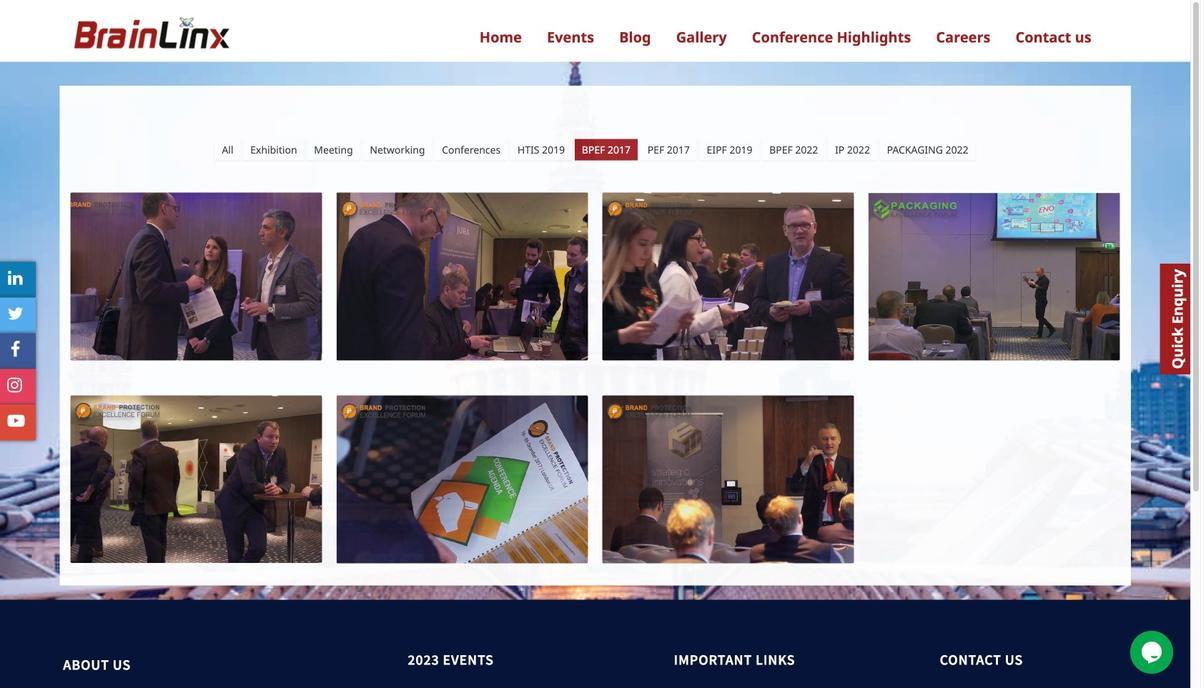 Task type: describe. For each thing, give the bounding box(es) containing it.
blx pefpdf image
[[336, 396, 588, 564]]

facebook image
[[10, 341, 20, 358]]

blx presentation4 image
[[602, 396, 854, 564]]

twitter image
[[8, 305, 24, 322]]

youtube play image
[[8, 413, 25, 430]]

blx discussion3 image
[[70, 193, 322, 361]]

blx discussion7 image
[[602, 193, 854, 361]]

blx discussion6 image
[[336, 193, 588, 361]]

instagram image
[[7, 377, 22, 394]]

blx discussion8 image
[[868, 193, 1120, 361]]



Task type: locate. For each thing, give the bounding box(es) containing it.
linkedin image
[[8, 270, 23, 287]]

brainlinx logo image
[[70, 11, 231, 62]]

blx discussion9 image
[[70, 396, 322, 564]]



